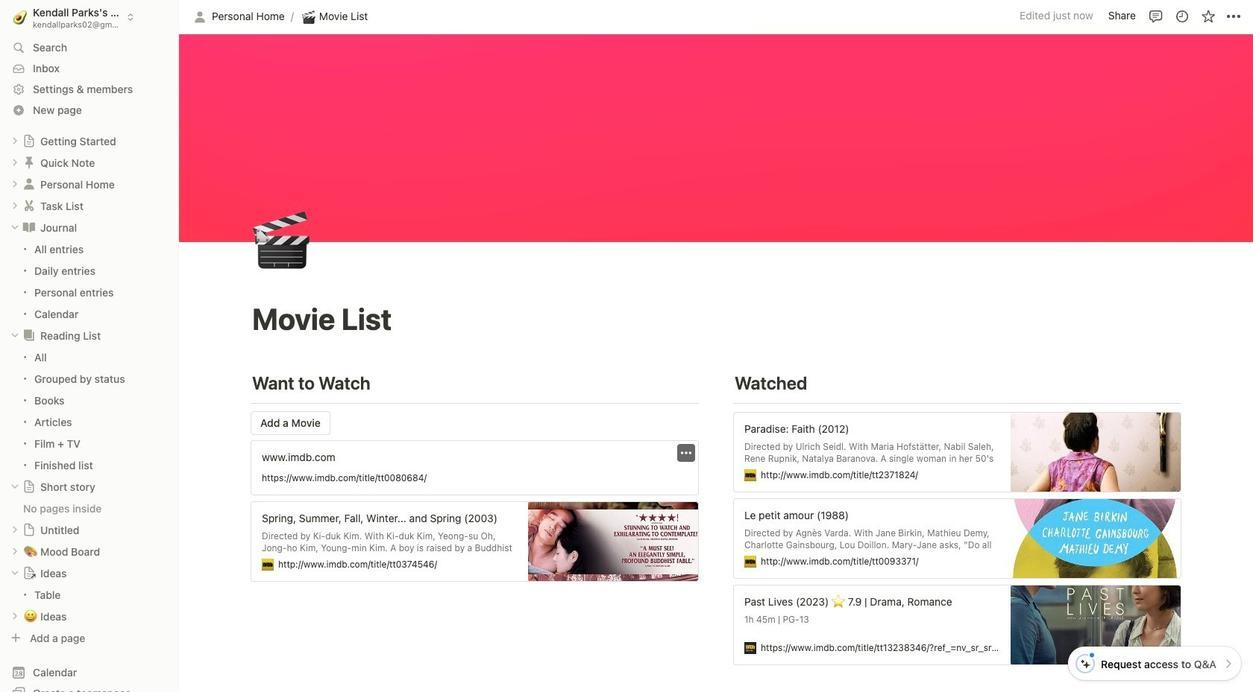 Task type: locate. For each thing, give the bounding box(es) containing it.
updates image
[[1174, 9, 1189, 23]]

😀 image
[[24, 608, 37, 625]]

2 group from the top
[[0, 347, 179, 476]]

change page icon image for 1st close image
[[22, 220, 37, 235]]

0 vertical spatial 🎬 image
[[302, 8, 315, 25]]

1 vertical spatial group
[[0, 347, 179, 476]]

0 vertical spatial open image
[[10, 180, 19, 189]]

change page icon image for 3rd open image
[[22, 199, 37, 213]]

0 vertical spatial group
[[0, 238, 179, 325]]

close image
[[10, 223, 19, 232], [10, 331, 19, 340], [10, 483, 19, 492]]

group for change page icon associated with second close image from the bottom
[[0, 347, 179, 476]]

🎬 image
[[302, 8, 315, 25], [253, 203, 311, 279]]

open image
[[10, 137, 19, 146], [10, 158, 19, 167], [10, 202, 19, 210], [10, 526, 19, 535]]

change page icon image for 1st close image from the bottom
[[22, 480, 36, 494]]

1 vertical spatial open image
[[10, 548, 19, 557]]

1 vertical spatial close image
[[10, 331, 19, 340]]

1 group from the top
[[0, 238, 179, 325]]

1 open image from the top
[[10, 137, 19, 146]]

change page icon image
[[22, 134, 36, 148], [22, 155, 37, 170], [22, 177, 37, 192], [22, 199, 37, 213], [22, 220, 37, 235], [22, 328, 37, 343], [22, 480, 36, 494], [22, 524, 36, 537], [22, 567, 36, 580]]

0 vertical spatial close image
[[10, 223, 19, 232]]

3 open image from the top
[[10, 202, 19, 210]]

🎨 image
[[24, 543, 37, 560]]

open image
[[10, 180, 19, 189], [10, 548, 19, 557], [10, 613, 19, 621]]

3 open image from the top
[[10, 613, 19, 621]]

comments image
[[1148, 9, 1163, 23]]

🥑 image
[[13, 8, 27, 26]]

2 vertical spatial close image
[[10, 483, 19, 492]]

favorite image
[[1200, 9, 1215, 23]]

2 open image from the top
[[10, 548, 19, 557]]

4 open image from the top
[[10, 526, 19, 535]]

change page icon image for 1st open image from the top of the page
[[22, 134, 36, 148]]

open image for 🎨 icon at bottom
[[10, 548, 19, 557]]

2 vertical spatial open image
[[10, 613, 19, 621]]

group
[[0, 238, 179, 325], [0, 347, 179, 476]]



Task type: vqa. For each thing, say whether or not it's contained in the screenshot.
🎨 icon
yes



Task type: describe. For each thing, give the bounding box(es) containing it.
change page icon image for 3rd open image from the bottom
[[22, 155, 37, 170]]

1 open image from the top
[[10, 180, 19, 189]]

1 close image from the top
[[10, 223, 19, 232]]

2 open image from the top
[[10, 158, 19, 167]]

open image for 😀 image
[[10, 613, 19, 621]]

1 vertical spatial 🎬 image
[[253, 203, 311, 279]]

change page icon image for fourth open image
[[22, 524, 36, 537]]

2 close image from the top
[[10, 331, 19, 340]]

close image
[[10, 569, 19, 578]]

change page icon image for first open icon
[[22, 177, 37, 192]]

change page icon image for second close image from the bottom
[[22, 328, 37, 343]]

group for 1st close image's change page icon
[[0, 238, 179, 325]]

3 close image from the top
[[10, 483, 19, 492]]



